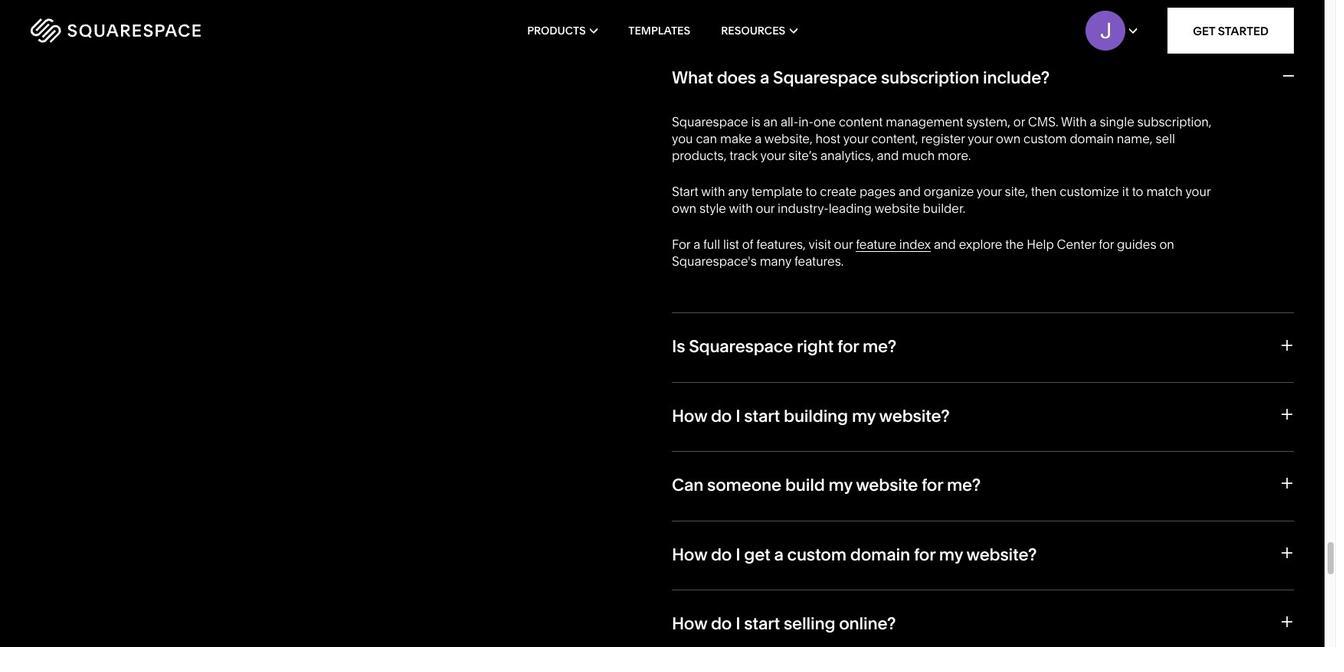 Task type: describe. For each thing, give the bounding box(es) containing it.
more.
[[938, 148, 972, 164]]

of
[[743, 237, 754, 252]]

name,
[[1118, 131, 1153, 146]]

own inside the start with any template to create pages and organize your site, then customize it to match your own style with our industry-leading website builder.
[[672, 201, 697, 216]]

products button
[[528, 0, 598, 61]]

building
[[784, 406, 849, 427]]

list
[[724, 237, 740, 252]]

what
[[672, 68, 713, 88]]

features,
[[757, 237, 806, 252]]

cms.
[[1029, 114, 1059, 129]]

full
[[704, 237, 721, 252]]

custom inside squarespace is an all-in-one content management system, or cms. with a single subscription, you can make a website, host your content, register your own custom domain name, sell products, track your site's analytics, and much more.
[[1024, 131, 1068, 146]]

then
[[1032, 184, 1057, 199]]

on
[[1160, 237, 1175, 252]]

organize
[[924, 184, 975, 199]]

and inside and explore the help center for guides on squarespace's many features.
[[935, 237, 957, 252]]

industry-
[[778, 201, 829, 216]]

customize
[[1060, 184, 1120, 199]]

match
[[1147, 184, 1184, 199]]

build
[[786, 475, 825, 496]]

my inside "dropdown button"
[[852, 406, 876, 427]]

visit
[[809, 237, 832, 252]]

can someone build my website for me? button
[[672, 452, 1295, 521]]

products,
[[672, 148, 727, 164]]

0 horizontal spatial me?
[[863, 337, 897, 358]]

how do i get a custom domain for my website?
[[672, 545, 1038, 565]]

or
[[1014, 114, 1026, 129]]

a down is at the top
[[755, 131, 762, 146]]

all-
[[781, 114, 799, 129]]

someone
[[708, 475, 782, 496]]

the
[[1006, 237, 1025, 252]]

feature index link
[[856, 237, 932, 252]]

templates
[[629, 24, 691, 38]]

your down website,
[[761, 148, 786, 164]]

with
[[1062, 114, 1088, 129]]

what does a squarespace subscription include? button
[[672, 44, 1295, 113]]

get
[[1194, 23, 1216, 38]]

squarespace is an all-in-one content management system, or cms. with a single subscription, you can make a website, host your content, register your own custom domain name, sell products, track your site's analytics, and much more.
[[672, 114, 1212, 164]]

and explore the help center for guides on squarespace's many features.
[[672, 237, 1175, 269]]

domain inside squarespace is an all-in-one content management system, or cms. with a single subscription, you can make a website, host your content, register your own custom domain name, sell products, track your site's analytics, and much more.
[[1070, 131, 1115, 146]]

it
[[1123, 184, 1130, 199]]

how do i start building my website?
[[672, 406, 950, 427]]

is
[[752, 114, 761, 129]]

our inside the start with any template to create pages and organize your site, then customize it to match your own style with our industry-leading website builder.
[[756, 201, 775, 216]]

make
[[721, 131, 752, 146]]

index
[[900, 237, 932, 252]]

your down system,
[[968, 131, 994, 146]]

get
[[745, 545, 771, 565]]

is squarespace right for me?
[[672, 337, 897, 358]]

2 vertical spatial squarespace
[[689, 337, 794, 358]]

leading
[[829, 201, 872, 216]]

register
[[922, 131, 966, 146]]

features.
[[795, 254, 844, 269]]

started
[[1219, 23, 1270, 38]]

can someone build my website for me?
[[672, 475, 981, 496]]

any
[[729, 184, 749, 199]]

host
[[816, 131, 841, 146]]

website,
[[765, 131, 813, 146]]

management
[[886, 114, 964, 129]]

help
[[1028, 237, 1055, 252]]

analytics,
[[821, 148, 874, 164]]

an
[[764, 114, 778, 129]]

start with any template to create pages and organize your site, then customize it to match your own style with our industry-leading website builder.
[[672, 184, 1211, 216]]

explore
[[960, 237, 1003, 252]]

0 vertical spatial with
[[702, 184, 726, 199]]

subscription
[[882, 68, 980, 88]]

1 to from the left
[[806, 184, 818, 199]]

how for how do i get a custom domain for my website?
[[672, 545, 708, 565]]

much
[[902, 148, 935, 164]]

is squarespace right for me? button
[[672, 313, 1295, 382]]

template
[[752, 184, 803, 199]]

resources button
[[722, 0, 798, 61]]

get started
[[1194, 23, 1270, 38]]

how do i start building my website? button
[[672, 382, 1295, 452]]

start for selling
[[745, 614, 780, 635]]

a right with
[[1091, 114, 1097, 129]]

website? inside "dropdown button"
[[880, 406, 950, 427]]

custom inside dropdown button
[[788, 545, 847, 565]]

a right does
[[760, 68, 770, 88]]

you
[[672, 131, 693, 146]]

system,
[[967, 114, 1011, 129]]

start for building
[[745, 406, 780, 427]]

get started link
[[1168, 8, 1295, 54]]

create
[[821, 184, 857, 199]]

and inside the start with any template to create pages and organize your site, then customize it to match your own style with our industry-leading website builder.
[[899, 184, 921, 199]]

how do i start selling online?
[[672, 614, 896, 635]]

site's
[[789, 148, 818, 164]]

feature
[[856, 237, 897, 252]]

website inside dropdown button
[[856, 475, 918, 496]]



Task type: locate. For each thing, give the bounding box(es) containing it.
for
[[672, 237, 691, 252]]

0 horizontal spatial to
[[806, 184, 818, 199]]

3 do from the top
[[711, 614, 732, 635]]

2 do from the top
[[711, 545, 732, 565]]

templates link
[[629, 0, 691, 61]]

pages
[[860, 184, 896, 199]]

right
[[797, 337, 834, 358]]

me? right right
[[863, 337, 897, 358]]

my up how do i start selling online? "dropdown button"
[[940, 545, 964, 565]]

custom down the cms.
[[1024, 131, 1068, 146]]

squarespace up can
[[672, 114, 749, 129]]

and right index
[[935, 237, 957, 252]]

site,
[[1005, 184, 1029, 199]]

your down content
[[844, 131, 869, 146]]

1 vertical spatial domain
[[851, 545, 911, 565]]

a left full
[[694, 237, 701, 252]]

with down any
[[729, 201, 753, 216]]

squarespace logo image
[[31, 18, 201, 43]]

website inside the start with any template to create pages and organize your site, then customize it to match your own style with our industry-leading website builder.
[[875, 201, 920, 216]]

content
[[839, 114, 883, 129]]

do inside the "how do i start building my website?" "dropdown button"
[[711, 406, 732, 427]]

1 do from the top
[[711, 406, 732, 427]]

own down or
[[997, 131, 1021, 146]]

i left selling
[[736, 614, 741, 635]]

my right building
[[852, 406, 876, 427]]

how for how do i start selling online?
[[672, 614, 708, 635]]

2 vertical spatial do
[[711, 614, 732, 635]]

0 horizontal spatial own
[[672, 201, 697, 216]]

and down the content,
[[877, 148, 900, 164]]

0 horizontal spatial with
[[702, 184, 726, 199]]

squarespace inside squarespace is an all-in-one content management system, or cms. with a single subscription, you can make a website, host your content, register your own custom domain name, sell products, track your site's analytics, and much more.
[[672, 114, 749, 129]]

1 vertical spatial me?
[[947, 475, 981, 496]]

how do i get a custom domain for my website? button
[[672, 521, 1295, 590]]

how do i start selling online? button
[[672, 590, 1295, 648]]

1 vertical spatial start
[[745, 614, 780, 635]]

own down the 'start'
[[672, 201, 697, 216]]

1 vertical spatial how
[[672, 545, 708, 565]]

selling
[[784, 614, 836, 635]]

3 i from the top
[[736, 614, 741, 635]]

single
[[1100, 114, 1135, 129]]

and right pages
[[899, 184, 921, 199]]

2 vertical spatial i
[[736, 614, 741, 635]]

for
[[1099, 237, 1115, 252], [838, 337, 859, 358], [922, 475, 944, 496], [914, 545, 936, 565]]

me? down the "how do i start building my website?" "dropdown button"
[[947, 475, 981, 496]]

our right visit
[[835, 237, 853, 252]]

subscription,
[[1138, 114, 1212, 129]]

3 how from the top
[[672, 614, 708, 635]]

1 vertical spatial do
[[711, 545, 732, 565]]

with
[[702, 184, 726, 199], [729, 201, 753, 216]]

i inside dropdown button
[[736, 545, 741, 565]]

guides
[[1118, 237, 1157, 252]]

your
[[844, 131, 869, 146], [968, 131, 994, 146], [761, 148, 786, 164], [977, 184, 1003, 199], [1186, 184, 1211, 199]]

a
[[760, 68, 770, 88], [1091, 114, 1097, 129], [755, 131, 762, 146], [694, 237, 701, 252], [775, 545, 784, 565]]

resources
[[722, 24, 786, 38]]

your right match
[[1186, 184, 1211, 199]]

for inside and explore the help center for guides on squarespace's many features.
[[1099, 237, 1115, 252]]

1 start from the top
[[745, 406, 780, 427]]

2 vertical spatial how
[[672, 614, 708, 635]]

0 vertical spatial our
[[756, 201, 775, 216]]

domain inside dropdown button
[[851, 545, 911, 565]]

0 vertical spatial my
[[852, 406, 876, 427]]

domain
[[1070, 131, 1115, 146], [851, 545, 911, 565]]

0 horizontal spatial domain
[[851, 545, 911, 565]]

include?
[[984, 68, 1050, 88]]

in-
[[799, 114, 814, 129]]

1 vertical spatial our
[[835, 237, 853, 252]]

i for building
[[736, 406, 741, 427]]

1 horizontal spatial domain
[[1070, 131, 1115, 146]]

0 vertical spatial own
[[997, 131, 1021, 146]]

online?
[[840, 614, 896, 635]]

does
[[717, 68, 757, 88]]

products
[[528, 24, 586, 38]]

a right the get
[[775, 545, 784, 565]]

do inside how do i get a custom domain for my website? dropdown button
[[711, 545, 732, 565]]

squarespace
[[774, 68, 878, 88], [672, 114, 749, 129], [689, 337, 794, 358]]

1 how from the top
[[672, 406, 708, 427]]

2 to from the left
[[1133, 184, 1144, 199]]

0 vertical spatial me?
[[863, 337, 897, 358]]

1 vertical spatial and
[[899, 184, 921, 199]]

0 vertical spatial i
[[736, 406, 741, 427]]

i left the get
[[736, 545, 741, 565]]

0 vertical spatial custom
[[1024, 131, 1068, 146]]

0 horizontal spatial our
[[756, 201, 775, 216]]

for a full list of features, visit our feature index
[[672, 237, 932, 252]]

0 horizontal spatial custom
[[788, 545, 847, 565]]

do inside how do i start selling online? "dropdown button"
[[711, 614, 732, 635]]

0 vertical spatial do
[[711, 406, 732, 427]]

our down template
[[756, 201, 775, 216]]

custom
[[1024, 131, 1068, 146], [788, 545, 847, 565]]

how for how do i start building my website?
[[672, 406, 708, 427]]

website
[[875, 201, 920, 216], [856, 475, 918, 496]]

0 vertical spatial domain
[[1070, 131, 1115, 146]]

how inside dropdown button
[[672, 545, 708, 565]]

1 vertical spatial i
[[736, 545, 741, 565]]

to up industry-
[[806, 184, 818, 199]]

squarespace's
[[672, 254, 757, 269]]

1 vertical spatial own
[[672, 201, 697, 216]]

can
[[696, 131, 718, 146]]

1 vertical spatial website
[[856, 475, 918, 496]]

track
[[730, 148, 758, 164]]

content,
[[872, 131, 919, 146]]

squarespace up one
[[774, 68, 878, 88]]

website? inside dropdown button
[[967, 545, 1038, 565]]

1 horizontal spatial with
[[729, 201, 753, 216]]

2 i from the top
[[736, 545, 741, 565]]

1 horizontal spatial me?
[[947, 475, 981, 496]]

start
[[672, 184, 699, 199]]

custom right the get
[[788, 545, 847, 565]]

builder.
[[923, 201, 966, 216]]

squarespace right is
[[689, 337, 794, 358]]

2 vertical spatial and
[[935, 237, 957, 252]]

center
[[1058, 237, 1097, 252]]

website down pages
[[875, 201, 920, 216]]

0 vertical spatial squarespace
[[774, 68, 878, 88]]

own inside squarespace is an all-in-one content management system, or cms. with a single subscription, you can make a website, host your content, register your own custom domain name, sell products, track your site's analytics, and much more.
[[997, 131, 1021, 146]]

i up the someone
[[736, 406, 741, 427]]

with up the style
[[702, 184, 726, 199]]

0 vertical spatial website
[[875, 201, 920, 216]]

can
[[672, 475, 704, 496]]

1 horizontal spatial to
[[1133, 184, 1144, 199]]

what does a squarespace subscription include?
[[672, 68, 1050, 88]]

2 how from the top
[[672, 545, 708, 565]]

2 vertical spatial my
[[940, 545, 964, 565]]

one
[[814, 114, 836, 129]]

do for how do i start selling online?
[[711, 614, 732, 635]]

0 vertical spatial and
[[877, 148, 900, 164]]

i
[[736, 406, 741, 427], [736, 545, 741, 565], [736, 614, 741, 635]]

1 horizontal spatial own
[[997, 131, 1021, 146]]

to
[[806, 184, 818, 199], [1133, 184, 1144, 199]]

my
[[852, 406, 876, 427], [829, 475, 853, 496], [940, 545, 964, 565]]

your left site,
[[977, 184, 1003, 199]]

0 vertical spatial website?
[[880, 406, 950, 427]]

1 horizontal spatial custom
[[1024, 131, 1068, 146]]

1 horizontal spatial website?
[[967, 545, 1038, 565]]

website?
[[880, 406, 950, 427], [967, 545, 1038, 565]]

domain up online?
[[851, 545, 911, 565]]

my right build at the bottom of page
[[829, 475, 853, 496]]

i for selling
[[736, 614, 741, 635]]

start left selling
[[745, 614, 780, 635]]

0 vertical spatial start
[[745, 406, 780, 427]]

2 start from the top
[[745, 614, 780, 635]]

0 horizontal spatial website?
[[880, 406, 950, 427]]

how
[[672, 406, 708, 427], [672, 545, 708, 565], [672, 614, 708, 635]]

sell
[[1156, 131, 1176, 146]]

1 horizontal spatial our
[[835, 237, 853, 252]]

1 vertical spatial my
[[829, 475, 853, 496]]

start
[[745, 406, 780, 427], [745, 614, 780, 635]]

website up how do i get a custom domain for my website?
[[856, 475, 918, 496]]

1 vertical spatial custom
[[788, 545, 847, 565]]

many
[[760, 254, 792, 269]]

0 vertical spatial how
[[672, 406, 708, 427]]

is
[[672, 337, 686, 358]]

domain down with
[[1070, 131, 1115, 146]]

to right it
[[1133, 184, 1144, 199]]

i for a
[[736, 545, 741, 565]]

do for how do i get a custom domain for my website?
[[711, 545, 732, 565]]

our
[[756, 201, 775, 216], [835, 237, 853, 252]]

1 i from the top
[[736, 406, 741, 427]]

1 vertical spatial website?
[[967, 545, 1038, 565]]

do for how do i start building my website?
[[711, 406, 732, 427]]

1 vertical spatial with
[[729, 201, 753, 216]]

start left building
[[745, 406, 780, 427]]

do
[[711, 406, 732, 427], [711, 545, 732, 565], [711, 614, 732, 635]]

1 vertical spatial squarespace
[[672, 114, 749, 129]]

and inside squarespace is an all-in-one content management system, or cms. with a single subscription, you can make a website, host your content, register your own custom domain name, sell products, track your site's analytics, and much more.
[[877, 148, 900, 164]]

squarespace logo link
[[31, 18, 283, 43]]

style
[[700, 201, 727, 216]]



Task type: vqa. For each thing, say whether or not it's contained in the screenshot.
3rd How from the bottom of the page
yes



